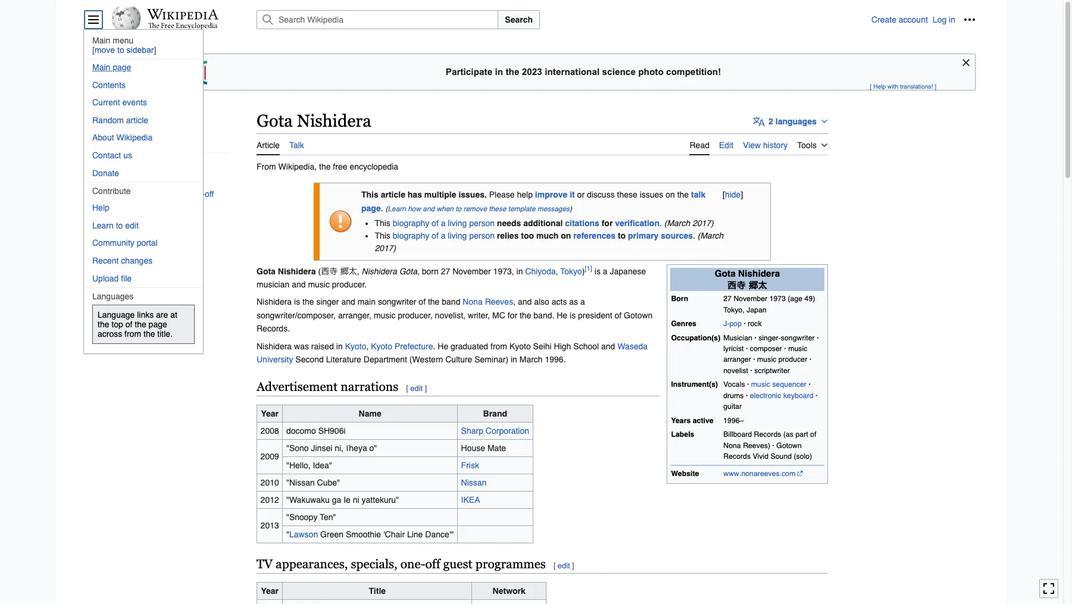 Task type: vqa. For each thing, say whether or not it's contained in the screenshot.
Waseda University link
yes



Task type: describe. For each thing, give the bounding box(es) containing it.
nishidera up university
[[257, 342, 292, 351]]

multiple
[[425, 190, 456, 200]]

" lawson green smoothie 'chair line dance'"
[[286, 530, 454, 540]]

and inside , and also acts as a songwriter/composer, arranger, music producer, novelist, writer, mc for the band. he is president of gotown records.
[[518, 297, 532, 307]]

edit
[[719, 140, 734, 150]]

primary sources link
[[628, 231, 693, 241]]

recent changes link
[[84, 252, 203, 269]]

gota for gota nishidera
[[257, 111, 293, 130]]

the left band
[[428, 297, 440, 307]]

2 kyoto from the left
[[371, 342, 392, 351]]

us
[[123, 151, 132, 160]]

yattekuru"
[[362, 495, 399, 505]]

about wikipedia
[[92, 133, 153, 143]]

0 vertical spatial march
[[667, 219, 690, 228]]

languages
[[92, 292, 134, 301]]

scriptwriter
[[755, 367, 790, 375]]

sequencer
[[773, 381, 807, 389]]

upload file link
[[84, 270, 203, 287]]

talk
[[691, 190, 706, 200]]

main page
[[92, 63, 131, 72]]

, left "born" at the left of page
[[417, 267, 420, 276]]

, up producer.
[[357, 267, 360, 276]]

gota for gota nishidera ( 西寺 郷太 , nishidera gōta , born 27 november 1973, in chiyoda, tokyo ) [1]
[[257, 267, 276, 276]]

is inside is a japanese musician and music producer.
[[595, 267, 601, 276]]

active
[[693, 417, 714, 425]]

japan
[[747, 306, 767, 314]]

1996–
[[724, 417, 744, 425]]

( inside . ( learn how and when to remove these template messages )
[[386, 205, 388, 213]]

line
[[407, 530, 423, 540]]

music for music arranger
[[789, 345, 808, 353]]

off inside tv appearances, specials, one-off guest programmes link
[[205, 190, 214, 199]]

encyclopedia
[[350, 162, 398, 171]]

brand
[[483, 409, 507, 419]]

living for needs
[[448, 219, 467, 228]]

vivid
[[753, 453, 769, 461]]

, up department
[[367, 342, 369, 351]]

contents for contents hide
[[88, 139, 121, 149]]

0 horizontal spatial on
[[561, 231, 571, 241]]

this for this article has multiple issues. please help improve it or discuss these issues on the
[[362, 190, 379, 200]]

. up primary sources link
[[660, 219, 662, 228]]

. left "how"
[[381, 204, 383, 213]]

article for this
[[381, 190, 406, 200]]

log
[[933, 15, 947, 24]]

references link
[[88, 296, 227, 312]]

references link
[[574, 231, 616, 241]]

participate in the 2023 international science photo competition!
[[446, 67, 721, 77]]

and right 'school'
[[602, 342, 615, 351]]

from inside gota nishidera element
[[491, 342, 507, 351]]

) inside gota nishidera ( 西寺 郷太 , nishidera gōta , born 27 november 1973, in chiyoda, tokyo ) [1]
[[582, 267, 585, 276]]

gota for gota nishidera 西寺 郷太
[[715, 269, 736, 279]]

rock
[[748, 320, 762, 328]]

page for talk page
[[362, 204, 381, 213]]

occupation(s)
[[671, 334, 721, 342]]

search button
[[498, 10, 540, 29]]

issues.
[[459, 190, 487, 200]]

move
[[95, 45, 115, 55]]

page for main page
[[113, 63, 131, 72]]

producer,
[[398, 311, 433, 320]]

nishidera up "musician"
[[278, 267, 316, 276]]

wikipedia
[[116, 133, 153, 143]]

community portal
[[92, 238, 158, 248]]

current
[[92, 98, 120, 107]]

) inside . ( learn how and when to remove these template messages )
[[570, 205, 572, 213]]

( up primary sources link
[[664, 219, 667, 228]]

contact us link
[[84, 147, 203, 164]]

help
[[517, 190, 533, 200]]

records for (as
[[754, 431, 782, 439]]

kyoto link
[[345, 342, 367, 351]]

edit inside learn to edit "link"
[[125, 221, 139, 230]]

house
[[461, 444, 485, 453]]

president
[[578, 311, 613, 320]]

the down external links link
[[144, 329, 155, 339]]

from inside language links are at the top of the page across from the title.
[[125, 329, 141, 339]]

to down verification link
[[618, 231, 626, 241]]

article for random
[[126, 115, 148, 125]]

27 november 1973 (age 49) tokyo, japan
[[724, 295, 816, 314]]

(top)
[[88, 156, 108, 166]]

learn inside . ( learn how and when to remove these template messages )
[[388, 205, 406, 213]]

contents hide
[[88, 139, 141, 149]]

tools
[[798, 140, 817, 150]]

singer-songwriter lyricist
[[724, 334, 815, 353]]

tv inside gota nishidera element
[[257, 557, 273, 572]]

biography for this biography of a living person needs additional citations for verification . ( march 2017 )
[[393, 219, 430, 228]]

gotown inside gotown records vivid sound (solo)
[[777, 442, 802, 450]]

this article has multiple issues. please help improve it or discuss these issues on the
[[362, 190, 691, 200]]

contribute
[[92, 187, 131, 196]]

current events
[[92, 98, 147, 107]]

in right participate
[[495, 67, 503, 77]]

a inside , and also acts as a songwriter/composer, arranger, music producer, novelist, writer, mc for the band. he is president of gotown records.
[[581, 297, 585, 307]]

he inside , and also acts as a songwriter/composer, arranger, music producer, novelist, writer, mc for the band. he is president of gotown records.
[[557, 311, 568, 320]]

keyboard
[[784, 392, 814, 400]]

biography of a living person link for relies
[[393, 231, 495, 241]]

nishidera down "musician"
[[257, 297, 292, 307]]

the free encyclopedia image
[[148, 23, 218, 30]]

advertisement narrations inside gota nishidera element
[[257, 380, 399, 394]]

chiyoda, tokyo link
[[525, 267, 582, 276]]

community portal link
[[84, 235, 203, 252]]

for inside , and also acts as a songwriter/composer, arranger, music producer, novelist, writer, mc for the band. he is president of gotown records.
[[508, 311, 518, 320]]

nishidera left gōta
[[362, 267, 397, 276]]

too
[[521, 231, 534, 241]]

culture
[[446, 355, 472, 364]]

0 vertical spatial help
[[874, 83, 886, 90]]

records.
[[257, 324, 290, 334]]

the inside , and also acts as a songwriter/composer, arranger, music producer, novelist, writer, mc for the band. he is president of gotown records.
[[520, 311, 531, 320]]

0 horizontal spatial nona
[[463, 297, 483, 307]]

international
[[545, 67, 600, 77]]

[ help with translations! ]
[[870, 83, 937, 90]]

in inside gota nishidera ( 西寺 郷太 , nishidera gōta , born 27 november 1973, in chiyoda, tokyo ) [1]
[[517, 267, 523, 276]]

3 kyoto from the left
[[510, 342, 531, 351]]

main page link
[[84, 59, 203, 76]]

to inside "link"
[[116, 221, 123, 230]]

appearances, inside gota nishidera element
[[276, 557, 348, 572]]

0 horizontal spatial tv appearances, specials, one-off guest programmes
[[88, 190, 214, 209]]

donate
[[92, 168, 119, 178]]

1 vertical spatial help
[[92, 203, 109, 213]]

arranger
[[724, 356, 751, 364]]

nishidera up talk link
[[297, 111, 371, 130]]

(as
[[784, 431, 794, 439]]

music inside is a japanese musician and music producer.
[[308, 280, 330, 289]]

. down talk at top
[[693, 231, 696, 241]]

this for this biography of a living person relies too much on references to primary sources .
[[375, 231, 391, 241]]

edit for advertisement narrations
[[410, 384, 423, 393]]

the left talk at top
[[678, 190, 689, 200]]

1 horizontal spatial 2017
[[693, 219, 711, 228]]

"nissan
[[286, 478, 315, 488]]

a inside is a japanese musician and music producer.
[[603, 267, 608, 276]]

advertisement inside gota nishidera element
[[257, 380, 338, 394]]

0 vertical spatial [
[[870, 83, 872, 90]]

1 vertical spatial is
[[294, 297, 300, 307]]

radio
[[88, 233, 109, 242]]

personal tools navigation
[[872, 10, 980, 29]]

2009
[[261, 452, 279, 462]]

serials
[[88, 283, 113, 292]]

1 horizontal spatial these
[[617, 190, 638, 200]]

, inside , and also acts as a songwriter/composer, arranger, music producer, novelist, writer, mc for the band. he is president of gotown records.
[[513, 297, 516, 307]]

hide image
[[959, 55, 974, 70]]

郷太 inside gota nishidera 西寺 郷太
[[749, 280, 768, 290]]

november inside '27 november 1973 (age 49) tokyo, japan'
[[734, 295, 768, 303]]

green
[[320, 530, 344, 540]]

nissan
[[461, 478, 487, 488]]

born
[[422, 267, 439, 276]]

random article
[[92, 115, 148, 125]]

"
[[286, 530, 289, 540]]

2 languages
[[769, 117, 817, 126]]

billboard records (as part of nona reeves)
[[724, 431, 817, 450]]

school
[[574, 342, 599, 351]]

music for music producer novelist
[[758, 356, 777, 364]]

in up literature
[[336, 342, 343, 351]]

narrations inside gota nishidera element
[[341, 380, 399, 394]]

these inside . ( learn how and when to remove these template messages )
[[489, 205, 507, 213]]

advertisement inside advertisement narrations "link"
[[88, 173, 141, 182]]

are
[[156, 310, 168, 320]]

upload
[[92, 274, 119, 283]]

account
[[899, 15, 928, 24]]

random article link
[[84, 112, 203, 129]]

learn to edit
[[92, 221, 139, 230]]

books
[[88, 249, 111, 259]]

1 vertical spatial he
[[438, 342, 449, 351]]

mc
[[493, 311, 506, 320]]

billboard
[[724, 431, 752, 439]]

main for main page
[[92, 63, 110, 72]]

[ edit ] for advertisement narrations
[[406, 384, 427, 393]]

2 vertical spatial march
[[520, 355, 543, 364]]

advertisement narrations link
[[88, 169, 227, 186]]

relies
[[497, 231, 519, 241]]

references
[[88, 299, 130, 309]]

o"
[[370, 444, 377, 453]]

programmes inside regular programmes link
[[119, 216, 166, 225]]

learn to edit link
[[84, 217, 203, 234]]

acts
[[552, 297, 567, 307]]

links for external
[[120, 316, 137, 325]]

march 2017
[[375, 231, 724, 253]]

main for main menu move to sidebar
[[92, 36, 110, 45]]

西寺 inside gota nishidera ( 西寺 郷太 , nishidera gōta , born 27 november 1973, in chiyoda, tokyo ) [1]
[[321, 267, 338, 276]]

about wikipedia link
[[84, 129, 203, 146]]

tokyo
[[561, 267, 582, 276]]

november inside gota nishidera ( 西寺 郷太 , nishidera gōta , born 27 november 1973, in chiyoda, tokyo ) [1]
[[453, 267, 491, 276]]

year for name
[[261, 409, 279, 419]]



Task type: locate. For each thing, give the bounding box(es) containing it.
arranger,
[[338, 311, 372, 320]]

contributions
[[88, 266, 137, 275]]

fullscreen image
[[1043, 583, 1055, 595]]

0 horizontal spatial tv
[[88, 190, 98, 199]]

talk page
[[362, 190, 706, 213]]

0 vertical spatial [ edit ]
[[406, 384, 427, 393]]

kyoto left "seihi"
[[510, 342, 531, 351]]

records inside gotown records vivid sound (solo)
[[724, 453, 751, 461]]

0 vertical spatial 2017
[[693, 219, 711, 228]]

how
[[408, 205, 421, 213]]

2 living from the top
[[448, 231, 467, 241]]

in right the "seminar)"
[[511, 355, 517, 364]]

0 vertical spatial main
[[92, 36, 110, 45]]

1 vertical spatial nona
[[724, 442, 741, 450]]

march down "seihi"
[[520, 355, 543, 364]]

the inside participate in the 2023 international science photo competition! link
[[506, 67, 520, 77]]

in inside personal tools "navigation"
[[949, 15, 956, 24]]

file
[[121, 274, 132, 283]]

appearances, inside tv appearances, specials, one-off guest programmes
[[101, 190, 151, 199]]

advertisement narrations
[[88, 173, 180, 182], [257, 380, 399, 394]]

help left with
[[874, 83, 886, 90]]

www
[[724, 470, 740, 478]]

0 vertical spatial contents
[[92, 80, 126, 90]]

edit link
[[410, 384, 423, 393], [558, 562, 570, 571]]

郷太 inside gota nishidera ( 西寺 郷太 , nishidera gōta , born 27 november 1973, in chiyoda, tokyo ) [1]
[[341, 267, 357, 276]]

advertisement up contribute
[[88, 173, 141, 182]]

from
[[257, 162, 276, 171]]

2017 up sources
[[693, 219, 711, 228]]

talk page link
[[362, 190, 706, 213]]

0 horizontal spatial kyoto
[[345, 342, 367, 351]]

2 horizontal spatial page
[[362, 204, 381, 213]]

biography of a living person link for needs
[[393, 219, 495, 228]]

guest down dance'"
[[443, 557, 473, 572]]

radio appearances
[[88, 233, 160, 242]]

to right when
[[456, 205, 462, 213]]

1 horizontal spatial he
[[557, 311, 568, 320]]

gota inside gota nishidera ( 西寺 郷太 , nishidera gōta , born 27 november 1973, in chiyoda, tokyo ) [1]
[[257, 267, 276, 276]]

singer
[[316, 297, 339, 307]]

1 vertical spatial for
[[508, 311, 518, 320]]

links for language
[[137, 310, 154, 320]]

appearances, up help link
[[101, 190, 151, 199]]

1 vertical spatial 2017
[[375, 244, 393, 253]]

0 vertical spatial guest
[[88, 199, 108, 209]]

2017 inside march 2017
[[375, 244, 393, 253]]

1 vertical spatial page
[[362, 204, 381, 213]]

1 biography of a living person link from the top
[[393, 219, 495, 228]]

menu
[[113, 36, 134, 45]]

narrations down (top) link at the top of the page
[[143, 173, 180, 182]]

1 horizontal spatial appearances,
[[276, 557, 348, 572]]

gotown inside , and also acts as a songwriter/composer, arranger, music producer, novelist, writer, mc for the band. he is president of gotown records.
[[624, 311, 653, 320]]

on right issues
[[666, 190, 675, 200]]

0 vertical spatial these
[[617, 190, 638, 200]]

music inside music sequencer drums
[[752, 381, 771, 389]]

music up producer
[[789, 345, 808, 353]]

gota up 'article' link
[[257, 111, 293, 130]]

2 vertical spatial programmes
[[476, 557, 546, 572]]

Search Wikipedia search field
[[257, 10, 499, 29]]

1 year from the top
[[261, 409, 279, 419]]

mate
[[488, 444, 506, 453]]

is up 'songwriter/composer,'
[[294, 297, 300, 307]]

gota up tokyo, at bottom right
[[715, 269, 736, 279]]

person for needs additional
[[469, 219, 495, 228]]

kyoto up department
[[371, 342, 392, 351]]

1 vertical spatial contents
[[88, 139, 121, 149]]

this
[[362, 190, 379, 200], [375, 219, 391, 228], [375, 231, 391, 241]]

1 horizontal spatial guest
[[443, 557, 473, 572]]

main down move
[[92, 63, 110, 72]]

1 horizontal spatial is
[[570, 311, 576, 320]]

recent changes
[[92, 256, 153, 266]]

title
[[369, 586, 386, 596]]

he down acts
[[557, 311, 568, 320]]

wikipedia image
[[147, 9, 219, 20]]

one- inside tv appearances, specials, one-off guest programmes
[[188, 190, 205, 199]]

year for title
[[261, 586, 279, 596]]

as
[[570, 297, 578, 307]]

and left also
[[518, 297, 532, 307]]

1 vertical spatial programmes
[[119, 216, 166, 225]]

tv down donate
[[88, 190, 98, 199]]

second literature department (western culture seminar) in march 1996.
[[293, 355, 566, 364]]

contents up the contact
[[88, 139, 121, 149]]

0 vertical spatial advertisement
[[88, 173, 141, 182]]

musician
[[257, 280, 290, 289]]

1 vertical spatial this
[[375, 219, 391, 228]]

27 inside gota nishidera ( 西寺 郷太 , nishidera gōta , born 27 november 1973, in chiyoda, tokyo ) [1]
[[441, 267, 450, 276]]

2017 up gota nishidera ( 西寺 郷太 , nishidera gōta , born 27 november 1973, in chiyoda, tokyo ) [1]
[[375, 244, 393, 253]]

programmes up appearances
[[119, 216, 166, 225]]

.nonareeves
[[740, 470, 780, 478]]

frisk link
[[461, 461, 479, 470]]

music inside , and also acts as a songwriter/composer, arranger, music producer, novelist, writer, mc for the band. he is president of gotown records.
[[374, 311, 396, 320]]

2 vertical spatial ]
[[572, 562, 574, 571]]

0 vertical spatial tv
[[88, 190, 98, 199]]

drums
[[724, 392, 744, 400]]

1 horizontal spatial [
[[554, 562, 556, 571]]

0 vertical spatial hide
[[126, 139, 141, 149]]

this biography of a living person needs additional citations for verification . ( march 2017 )
[[375, 219, 714, 228]]

gota nishidera element
[[257, 155, 828, 604]]

27
[[441, 267, 450, 276], [724, 295, 732, 303]]

0 horizontal spatial guest
[[88, 199, 108, 209]]

community
[[92, 238, 134, 248]]

1 vertical spatial main
[[92, 63, 110, 72]]

0 vertical spatial 27
[[441, 267, 450, 276]]

high
[[554, 342, 571, 351]]

1 vertical spatial advertisement narrations
[[257, 380, 399, 394]]

1 kyoto from the left
[[345, 342, 367, 351]]

1 vertical spatial hide
[[725, 190, 741, 200]]

advertisement narrations down us
[[88, 173, 180, 182]]

and for musician
[[292, 280, 306, 289]]

[ edit ] for tv appearances, specials, one-off guest programmes
[[554, 562, 574, 571]]

0 horizontal spatial hide
[[126, 139, 141, 149]]

serials link
[[88, 279, 227, 296]]

gotown
[[624, 311, 653, 320], [777, 442, 802, 450]]

1 living from the top
[[448, 219, 467, 228]]

the up 'songwriter/composer,'
[[303, 297, 314, 307]]

biography of a living person link
[[393, 219, 495, 228], [393, 231, 495, 241]]

songwriter up producer,
[[378, 297, 417, 307]]

1 main from the top
[[92, 36, 110, 45]]

gota inside gota nishidera 西寺 郷太
[[715, 269, 736, 279]]

programmes
[[110, 199, 157, 209], [119, 216, 166, 225], [476, 557, 546, 572]]

science
[[602, 67, 636, 77]]

music up singer
[[308, 280, 330, 289]]

0 horizontal spatial gotown
[[624, 311, 653, 320]]

portal
[[137, 238, 158, 248]]

[ for appearances,
[[554, 562, 556, 571]]

nona inside billboard records (as part of nona reeves)
[[724, 442, 741, 450]]

0 vertical spatial specials,
[[153, 190, 186, 199]]

links inside language links are at the top of the page across from the title.
[[137, 310, 154, 320]]

郷太 up producer.
[[341, 267, 357, 276]]

] for narrations
[[425, 384, 427, 393]]

songwriter inside singer-songwriter lyricist
[[781, 334, 815, 342]]

appearances
[[112, 233, 160, 242]]

article inside gota nishidera element
[[381, 190, 406, 200]]

gotown records vivid sound (solo)
[[724, 442, 813, 461]]

nishidera up 1973
[[739, 269, 780, 279]]

novelist
[[724, 367, 749, 375]]

these left issues
[[617, 190, 638, 200]]

0 horizontal spatial specials,
[[153, 190, 186, 199]]

0 vertical spatial is
[[595, 267, 601, 276]]

. up second literature department (western culture seminar) in march 1996.
[[433, 342, 436, 351]]

one- down line
[[401, 557, 426, 572]]

( right sources
[[698, 231, 701, 241]]

, left also
[[513, 297, 516, 307]]

from up the "seminar)"
[[491, 342, 507, 351]]

he up second literature department (western culture seminar) in march 1996.
[[438, 342, 449, 351]]

music down composer
[[758, 356, 777, 364]]

2 main from the top
[[92, 63, 110, 72]]

edit for tv appearances, specials, one-off guest programmes
[[558, 562, 570, 571]]

2013
[[261, 521, 279, 531]]

and right "how"
[[423, 205, 435, 213]]

1 horizontal spatial records
[[754, 431, 782, 439]]

tv appearances, specials, one-off guest programmes up regular programmes link
[[88, 190, 214, 209]]

learn inside "link"
[[92, 221, 114, 230]]

and for singer
[[341, 297, 355, 307]]

gota nishidera main content
[[252, 105, 976, 604]]

1 horizontal spatial hide
[[725, 190, 741, 200]]

1 vertical spatial from
[[491, 342, 507, 351]]

0 vertical spatial 郷太
[[341, 267, 357, 276]]

( left "how"
[[386, 205, 388, 213]]

main left menu
[[92, 36, 110, 45]]

0 horizontal spatial 西寺
[[321, 267, 338, 276]]

0 vertical spatial off
[[205, 190, 214, 199]]

2 horizontal spatial kyoto
[[510, 342, 531, 351]]

the left the free
[[319, 162, 331, 171]]

advertisement narrations down literature
[[257, 380, 399, 394]]

menu image
[[88, 14, 99, 26]]

]
[[935, 83, 937, 90], [425, 384, 427, 393], [572, 562, 574, 571]]

27 inside '27 november 1973 (age 49) tokyo, japan'
[[724, 295, 732, 303]]

to
[[117, 45, 124, 55], [456, 205, 462, 213], [116, 221, 123, 230], [618, 231, 626, 241]]

1 vertical spatial november
[[734, 295, 768, 303]]

at
[[170, 310, 177, 320]]

"hello, idea"
[[286, 461, 332, 470]]

1 biography from the top
[[393, 219, 430, 228]]

verification link
[[615, 219, 660, 228]]

programmes up network
[[476, 557, 546, 572]]

contents down main page
[[92, 80, 126, 90]]

programmes inside gota nishidera element
[[476, 557, 546, 572]]

2 horizontal spatial [
[[870, 83, 872, 90]]

to right move
[[117, 45, 124, 55]]

ga
[[332, 495, 341, 505]]

2 horizontal spatial march
[[701, 231, 724, 241]]

2 vertical spatial edit
[[558, 562, 570, 571]]

genres
[[671, 320, 697, 328]]

programmes inside tv appearances, specials, one-off guest programmes
[[110, 199, 157, 209]]

to up radio appearances
[[116, 221, 123, 230]]

and right "musician"
[[292, 280, 306, 289]]

1 horizontal spatial one-
[[401, 557, 426, 572]]

advertisement down second
[[257, 380, 338, 394]]

music sequencer drums
[[724, 381, 807, 400]]

1 horizontal spatial specials,
[[351, 557, 398, 572]]

西寺 up producer.
[[321, 267, 338, 276]]

narrations inside "link"
[[143, 173, 180, 182]]

changes
[[121, 256, 153, 266]]

1 vertical spatial march
[[701, 231, 724, 241]]

gota up "musician"
[[257, 267, 276, 276]]

off inside gota nishidera element
[[426, 557, 440, 572]]

2 person from the top
[[469, 231, 495, 241]]

hide right talk at top
[[725, 190, 741, 200]]

1 vertical spatial tv appearances, specials, one-off guest programmes
[[257, 557, 546, 572]]

in right 1973,
[[517, 267, 523, 276]]

march inside march 2017
[[701, 231, 724, 241]]

music inside music arranger
[[789, 345, 808, 353]]

hide inside dropdown button
[[725, 190, 741, 200]]

0 vertical spatial learn
[[388, 205, 406, 213]]

off down advertisement narrations "link"
[[205, 190, 214, 199]]

log in link
[[933, 15, 956, 24]]

this for this biography of a living person needs additional citations for verification . ( march 2017 )
[[375, 219, 391, 228]]

kyoto prefecture link
[[371, 342, 433, 351]]

2 year from the top
[[261, 586, 279, 596]]

1 vertical spatial 27
[[724, 295, 732, 303]]

template
[[509, 205, 536, 213]]

0 vertical spatial this
[[362, 190, 379, 200]]

march up sources
[[667, 219, 690, 228]]

0 horizontal spatial 郷太
[[341, 267, 357, 276]]

1 vertical spatial living
[[448, 231, 467, 241]]

2 biography from the top
[[393, 231, 430, 241]]

november left 1973,
[[453, 267, 491, 276]]

0 vertical spatial ]
[[935, 83, 937, 90]]

1 vertical spatial edit link
[[558, 562, 570, 571]]

0 horizontal spatial november
[[453, 267, 491, 276]]

the left band.
[[520, 311, 531, 320]]

appearances, down lawson
[[276, 557, 348, 572]]

of inside , and also acts as a songwriter/composer, arranger, music producer, novelist, writer, mc for the band. he is president of gotown records.
[[615, 311, 622, 320]]

0 horizontal spatial learn
[[92, 221, 114, 230]]

is right the [1]
[[595, 267, 601, 276]]

0 horizontal spatial narrations
[[143, 173, 180, 182]]

remove
[[464, 205, 487, 213]]

] for appearances,
[[572, 562, 574, 571]]

0 vertical spatial songwriter
[[378, 297, 417, 307]]

nona up the writer,
[[463, 297, 483, 307]]

from
[[125, 329, 141, 339], [491, 342, 507, 351]]

edit link for tv appearances, specials, one-off guest programmes
[[558, 562, 570, 571]]

music inside "music producer novelist"
[[758, 356, 777, 364]]

0 vertical spatial year
[[261, 409, 279, 419]]

in right log
[[949, 15, 956, 24]]

records up www
[[724, 453, 751, 461]]

producer.
[[332, 280, 367, 289]]

the right top
[[135, 320, 146, 329]]

nishidera was raised in kyoto , kyoto prefecture . he graduated from kyoto seihi high school and
[[257, 342, 618, 351]]

he
[[557, 311, 568, 320], [438, 342, 449, 351]]

0 vertical spatial gotown
[[624, 311, 653, 320]]

specials,
[[153, 190, 186, 199], [351, 557, 398, 572]]

0 horizontal spatial songwriter
[[378, 297, 417, 307]]

contents link
[[84, 77, 203, 93]]

page inside talk page
[[362, 204, 381, 213]]

contents for contents
[[92, 80, 126, 90]]

1 vertical spatial biography
[[393, 231, 430, 241]]

from right top
[[125, 329, 141, 339]]

and up arranger,
[[341, 297, 355, 307]]

advertisement narrations inside "link"
[[88, 173, 180, 182]]

[ for narrations
[[406, 384, 409, 393]]

0 vertical spatial for
[[602, 219, 613, 228]]

learn
[[388, 205, 406, 213], [92, 221, 114, 230]]

0 horizontal spatial 27
[[441, 267, 450, 276]]

1 horizontal spatial tv appearances, specials, one-off guest programmes
[[257, 557, 546, 572]]

sound
[[771, 453, 792, 461]]

music sequencer link
[[752, 381, 807, 389]]

page down encyclopedia
[[362, 204, 381, 213]]

1 vertical spatial [ edit ]
[[554, 562, 574, 571]]

one- inside gota nishidera element
[[401, 557, 426, 572]]

november up 'japan'
[[734, 295, 768, 303]]

article link
[[257, 133, 280, 155]]

the left top
[[98, 320, 109, 329]]

guest up regular
[[88, 199, 108, 209]]

on right much
[[561, 231, 571, 241]]

1 vertical spatial 西寺
[[728, 280, 746, 290]]

banner logo image
[[104, 60, 207, 84]]

regular programmes
[[88, 216, 166, 225]]

. ( learn how and when to remove these template messages )
[[381, 204, 572, 213]]

nishidera inside gota nishidera 西寺 郷太
[[739, 269, 780, 279]]

西寺 up tokyo, at bottom right
[[728, 280, 746, 290]]

the left the 2023
[[506, 67, 520, 77]]

1 horizontal spatial from
[[491, 342, 507, 351]]

songwriter
[[378, 297, 417, 307], [781, 334, 815, 342]]

guitar
[[724, 403, 742, 411]]

0 vertical spatial appearances,
[[101, 190, 151, 199]]

random
[[92, 115, 124, 125]]

article left the 'has'
[[381, 190, 406, 200]]

1 person from the top
[[469, 219, 495, 228]]

郷太 up '27 november 1973 (age 49) tokyo, japan'
[[749, 280, 768, 290]]

of inside language links are at the top of the page across from the title.
[[125, 320, 132, 329]]

pop
[[730, 320, 742, 328]]

2 biography of a living person link from the top
[[393, 231, 495, 241]]

article down 'events'
[[126, 115, 148, 125]]

edit link for advertisement narrations
[[410, 384, 423, 393]]

person for relies too much on
[[469, 231, 495, 241]]

1 horizontal spatial on
[[666, 190, 675, 200]]

gotown down (as
[[777, 442, 802, 450]]

specials, inside gota nishidera element
[[351, 557, 398, 572]]

language progressive image
[[753, 115, 765, 127]]

regular
[[88, 216, 117, 225]]

( inside gota nishidera ( 西寺 郷太 , nishidera gōta , born 27 november 1973, in chiyoda, tokyo ) [1]
[[318, 267, 321, 276]]

biography for this biography of a living person relies too much on references to primary sources .
[[393, 231, 430, 241]]

tv down the 2013
[[257, 557, 273, 572]]

hide up us
[[126, 139, 141, 149]]

1 horizontal spatial kyoto
[[371, 342, 392, 351]]

is down "as"
[[570, 311, 576, 320]]

0 vertical spatial biography of a living person link
[[393, 219, 495, 228]]

Search search field
[[242, 10, 872, 29]]

1 horizontal spatial 27
[[724, 295, 732, 303]]

of inside billboard records (as part of nona reeves)
[[811, 431, 817, 439]]

from wikipedia, the free encyclopedia
[[257, 162, 398, 171]]

0 vertical spatial programmes
[[110, 199, 157, 209]]

log in and more options image
[[964, 14, 976, 26]]

0 horizontal spatial edit link
[[410, 384, 423, 393]]

0 horizontal spatial article
[[126, 115, 148, 125]]

records for vivid
[[724, 453, 751, 461]]

specials, inside tv appearances, specials, one-off guest programmes link
[[153, 190, 186, 199]]

and inside is a japanese musician and music producer.
[[292, 280, 306, 289]]

0 horizontal spatial help
[[92, 203, 109, 213]]

"sono jinsei ni, īheya o"
[[286, 444, 377, 453]]

when
[[437, 205, 454, 213]]

guest inside gota nishidera element
[[443, 557, 473, 572]]

house mate
[[461, 444, 506, 453]]

2 horizontal spatial edit
[[558, 562, 570, 571]]

is inside , and also acts as a songwriter/composer, arranger, music producer, novelist, writer, mc for the band. he is president of gotown records.
[[570, 311, 576, 320]]

( up singer
[[318, 267, 321, 276]]

view history
[[743, 140, 788, 150]]

these down please
[[489, 205, 507, 213]]

"nissan cube"
[[286, 478, 340, 488]]

to inside main menu move to sidebar
[[117, 45, 124, 55]]

tv appearances, specials, one-off guest programmes inside gota nishidera element
[[257, 557, 546, 572]]

0 vertical spatial one-
[[188, 190, 205, 199]]

living for relies
[[448, 231, 467, 241]]

page left the at
[[149, 320, 167, 329]]

0 vertical spatial from
[[125, 329, 141, 339]]

nona down billboard
[[724, 442, 741, 450]]

one- down advertisement narrations "link"
[[188, 190, 205, 199]]

frisk
[[461, 461, 479, 470]]

1 horizontal spatial narrations
[[341, 380, 399, 394]]

www .nonareeves .com
[[724, 470, 796, 478]]

tv inside tv appearances, specials, one-off guest programmes
[[88, 190, 98, 199]]

specials, up title
[[351, 557, 398, 572]]

and for how
[[423, 205, 435, 213]]

1 horizontal spatial edit
[[410, 384, 423, 393]]

and inside . ( learn how and when to remove these template messages )
[[423, 205, 435, 213]]

chiyoda,
[[525, 267, 558, 276]]

0 vertical spatial person
[[469, 219, 495, 228]]

records inside billboard records (as part of nona reeves)
[[754, 431, 782, 439]]

'chair
[[383, 530, 405, 540]]

graduated
[[451, 342, 488, 351]]

article
[[126, 115, 148, 125], [381, 190, 406, 200]]

1 vertical spatial 郷太
[[749, 280, 768, 290]]

"snoopy ten"
[[286, 513, 336, 522]]

0 horizontal spatial records
[[724, 453, 751, 461]]

2 horizontal spatial ]
[[935, 83, 937, 90]]

page down move to sidebar button
[[113, 63, 131, 72]]

main inside main menu move to sidebar
[[92, 36, 110, 45]]

西寺 inside gota nishidera 西寺 郷太
[[728, 280, 746, 290]]

lawson
[[289, 530, 318, 540]]

0 vertical spatial november
[[453, 267, 491, 276]]

page inside language links are at the top of the page across from the title.
[[149, 320, 167, 329]]

docomo
[[286, 426, 316, 436]]

0 horizontal spatial march
[[520, 355, 543, 364]]

0 horizontal spatial [ edit ]
[[406, 384, 427, 393]]

person down learn how and when to remove these template messages link on the top of the page
[[469, 219, 495, 228]]

music for music sequencer drums
[[752, 381, 771, 389]]

0 horizontal spatial 2017
[[375, 244, 393, 253]]

music arranger
[[724, 345, 808, 364]]

electronic keyboard link
[[750, 392, 814, 400]]

1 horizontal spatial learn
[[388, 205, 406, 213]]

march right sources
[[701, 231, 724, 241]]

1 vertical spatial one-
[[401, 557, 426, 572]]

to inside . ( learn how and when to remove these template messages )
[[456, 205, 462, 213]]



